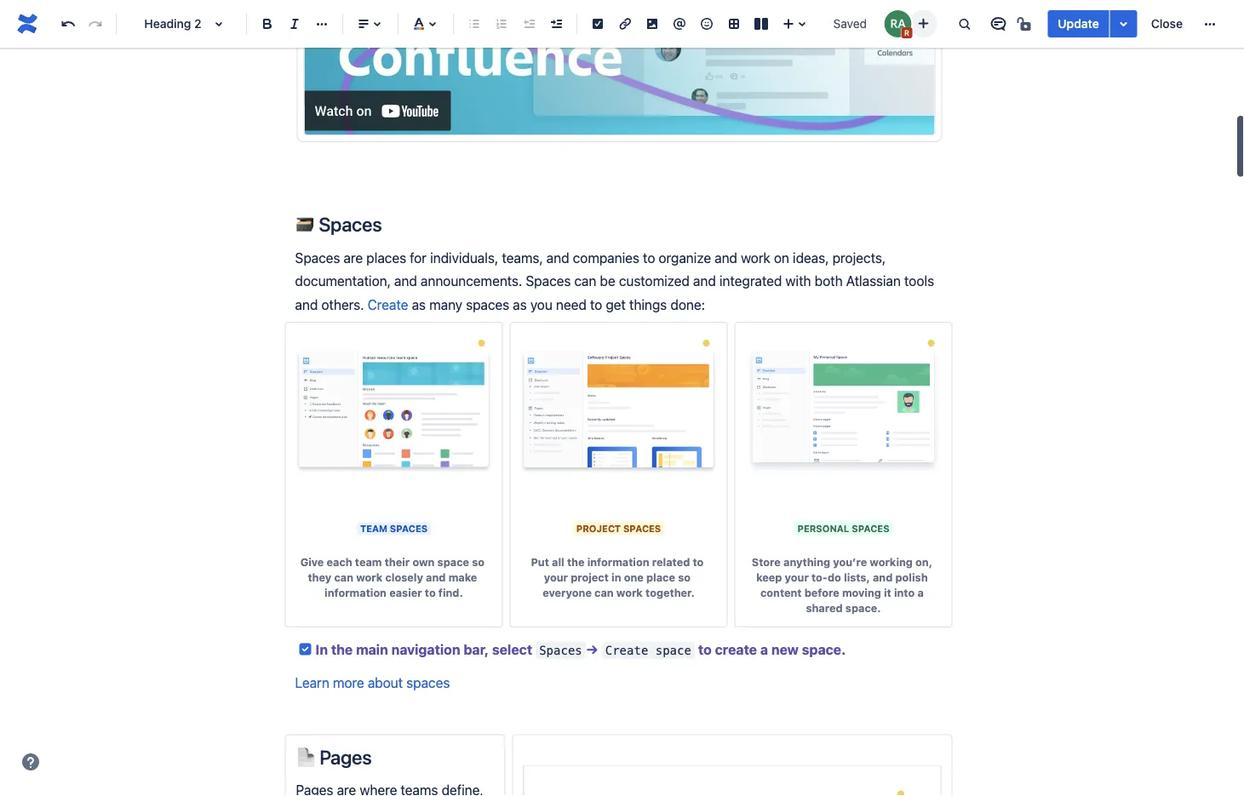 Task type: locate. For each thing, give the bounding box(es) containing it.
2 horizontal spatial work
[[741, 249, 771, 266]]

1 horizontal spatial information
[[587, 556, 649, 568]]

can inside put all the information related to your project in one place so everyone can work together.
[[595, 587, 614, 599]]

project spaces
[[576, 523, 661, 534]]

italic ⌘i image
[[284, 14, 305, 34]]

anything
[[784, 556, 831, 568]]

spaces are places for individuals, teams, and companies to organize and work on ideas, projects, documentation, and announcements. spaces can be customized and integrated with both atlassian tools and others.
[[295, 249, 938, 312]]

1 horizontal spatial your
[[785, 571, 809, 584]]

companies
[[573, 249, 640, 266]]

1 vertical spatial so
[[678, 571, 691, 584]]

1 horizontal spatial work
[[617, 587, 643, 599]]

store anything you're working on, keep your to-do lists, and polish content before moving it into a shared space.
[[752, 556, 935, 615]]

customized
[[619, 273, 690, 289]]

so down related
[[678, 571, 691, 584]]

team
[[360, 523, 388, 534], [355, 556, 382, 568]]

learn
[[295, 675, 329, 691]]

can down each
[[334, 571, 354, 584]]

2 vertical spatial can
[[595, 587, 614, 599]]

0 horizontal spatial so
[[472, 556, 485, 568]]

0 horizontal spatial as
[[412, 296, 426, 312]]

0 horizontal spatial work
[[356, 571, 383, 584]]

about
[[368, 675, 403, 691]]

2
[[194, 17, 202, 31]]

0 horizontal spatial space
[[437, 556, 469, 568]]

a left new
[[761, 641, 768, 658]]

1 horizontal spatial the
[[567, 556, 585, 568]]

help image
[[20, 752, 41, 773]]

2 vertical spatial work
[[617, 587, 643, 599]]

update button
[[1048, 10, 1110, 37]]

1 horizontal spatial as
[[513, 296, 527, 312]]

a inside store anything you're working on, keep your to-do lists, and polish content before moving it into a shared space.
[[918, 587, 924, 599]]

projects,
[[833, 249, 886, 266]]

spaces up related
[[623, 523, 661, 534]]

to
[[643, 249, 655, 266], [590, 296, 602, 312], [693, 556, 704, 568], [425, 587, 436, 599], [698, 641, 712, 658]]

can
[[574, 273, 597, 289], [334, 571, 354, 584], [595, 587, 614, 599]]

1 vertical spatial create
[[605, 644, 648, 658]]

each
[[327, 556, 352, 568]]

project up in
[[576, 523, 621, 534]]

space down together.
[[656, 644, 692, 658]]

1 horizontal spatial a
[[918, 587, 924, 599]]

and right teams, on the top left of page
[[547, 249, 569, 266]]

team left their at bottom left
[[355, 556, 382, 568]]

1 your from the left
[[544, 571, 568, 584]]

organize
[[659, 249, 711, 266]]

so up make
[[472, 556, 485, 568]]

navigation
[[391, 641, 460, 658]]

new
[[772, 641, 799, 658]]

space up make
[[437, 556, 469, 568]]

work inside give each team their own space so they can work closely and make information easier to find.
[[356, 571, 383, 584]]

space. right new
[[802, 641, 846, 658]]

and up it
[[873, 571, 893, 584]]

many
[[429, 296, 462, 312]]

work down one at the bottom right of the page
[[617, 587, 643, 599]]

more image
[[1200, 14, 1221, 34]]

to left create in the bottom right of the page
[[698, 641, 712, 658]]

spaces
[[319, 213, 382, 236], [295, 249, 340, 266], [526, 273, 571, 289], [539, 644, 582, 658]]

your
[[544, 571, 568, 584], [785, 571, 809, 584]]

spaces down navigation on the bottom left of the page
[[406, 675, 450, 691]]

in the main navigation bar, select spaces → create space to create a new space.
[[316, 641, 846, 658]]

1 vertical spatial space
[[656, 644, 692, 658]]

learn more about spaces
[[295, 675, 450, 691]]

a
[[918, 587, 924, 599], [761, 641, 768, 658]]

as
[[412, 296, 426, 312], [513, 296, 527, 312]]

spaces for give each team their own space so they can work closely and make information easier to find.
[[390, 523, 428, 534]]

numbered list ⌘⇧7 image
[[491, 14, 512, 34]]

the right "all"
[[567, 556, 585, 568]]

table image
[[724, 14, 744, 34]]

to right related
[[693, 556, 704, 568]]

0 vertical spatial a
[[918, 587, 924, 599]]

and up done:
[[693, 273, 716, 289]]

0 horizontal spatial your
[[544, 571, 568, 584]]

as left many
[[412, 296, 426, 312]]

in
[[612, 571, 621, 584]]

1 horizontal spatial space
[[656, 644, 692, 658]]

adjust update settings image
[[1114, 14, 1134, 34]]

pages
[[320, 746, 372, 769]]

0 vertical spatial work
[[741, 249, 771, 266]]

1 vertical spatial project
[[571, 571, 609, 584]]

0 vertical spatial the
[[567, 556, 585, 568]]

1 vertical spatial team
[[355, 556, 382, 568]]

your down "all"
[[544, 571, 568, 584]]

confluence image
[[14, 10, 41, 37]]

space inside in the main navigation bar, select spaces → create space to create a new space.
[[656, 644, 692, 658]]

create
[[715, 641, 757, 658]]

your for all
[[544, 571, 568, 584]]

confluence image
[[14, 10, 41, 37]]

give each team their own space so they can work closely and make information easier to find.
[[300, 556, 487, 599]]

the
[[567, 556, 585, 568], [331, 641, 353, 658]]

1 as from the left
[[412, 296, 426, 312]]

together.
[[646, 587, 695, 599]]

1 vertical spatial work
[[356, 571, 383, 584]]

information up in
[[587, 556, 649, 568]]

project
[[576, 523, 621, 534], [571, 571, 609, 584]]

before
[[805, 587, 840, 599]]

comment icon image
[[988, 14, 1009, 34]]

on,
[[916, 556, 933, 568]]

spaces up their at bottom left
[[390, 523, 428, 534]]

0 vertical spatial space.
[[846, 602, 881, 615]]

the right in
[[331, 641, 353, 658]]

0 vertical spatial create
[[368, 296, 408, 312]]

create right →
[[605, 644, 648, 658]]

the inside put all the information related to your project in one place so everyone can work together.
[[567, 556, 585, 568]]

1 vertical spatial a
[[761, 641, 768, 658]]

create right others.
[[368, 296, 408, 312]]

your inside store anything you're working on, keep your to-do lists, and polish content before moving it into a shared space.
[[785, 571, 809, 584]]

with
[[786, 273, 811, 289]]

ideas,
[[793, 249, 829, 266]]

and inside give each team their own space so they can work closely and make information easier to find.
[[426, 571, 446, 584]]

0 horizontal spatial the
[[331, 641, 353, 658]]

1 horizontal spatial create
[[605, 644, 648, 658]]

spaces left →
[[539, 644, 582, 658]]

and down own at the bottom of page
[[426, 571, 446, 584]]

all
[[552, 556, 564, 568]]

to up customized
[[643, 249, 655, 266]]

invite to edit image
[[913, 13, 934, 34]]

working
[[870, 556, 913, 568]]

0 horizontal spatial information
[[325, 587, 387, 599]]

into
[[894, 587, 915, 599]]

0 vertical spatial can
[[574, 273, 597, 289]]

lists,
[[844, 571, 870, 584]]

your down the anything
[[785, 571, 809, 584]]

you
[[530, 296, 553, 312]]

work up integrated
[[741, 249, 771, 266]]

can left be
[[574, 273, 597, 289]]

space. down moving
[[846, 602, 881, 615]]

project left in
[[571, 571, 609, 584]]

personal
[[798, 523, 850, 534]]

0 vertical spatial project
[[576, 523, 621, 534]]

tools
[[905, 273, 934, 289]]

announcements.
[[421, 273, 522, 289]]

spaces
[[466, 296, 509, 312], [390, 523, 428, 534], [623, 523, 661, 534], [852, 523, 890, 534], [406, 675, 450, 691]]

more formatting image
[[312, 14, 332, 34]]

a right "into"
[[918, 587, 924, 599]]

🗃️
[[295, 213, 315, 236]]

personal spaces
[[798, 523, 890, 534]]

both
[[815, 273, 843, 289]]

and
[[547, 249, 569, 266], [715, 249, 738, 266], [394, 273, 417, 289], [693, 273, 716, 289], [295, 296, 318, 312], [426, 571, 446, 584], [873, 571, 893, 584]]

places
[[366, 249, 406, 266]]

update
[[1058, 17, 1099, 31]]

more
[[333, 675, 364, 691]]

work
[[741, 249, 771, 266], [356, 571, 383, 584], [617, 587, 643, 599]]

content
[[761, 587, 802, 599]]

1 vertical spatial can
[[334, 571, 354, 584]]

give
[[300, 556, 324, 568]]

to inside give each team their own space so they can work closely and make information easier to find.
[[425, 587, 436, 599]]

0 vertical spatial so
[[472, 556, 485, 568]]

2 your from the left
[[785, 571, 809, 584]]

get
[[606, 296, 626, 312]]

team up their at bottom left
[[360, 523, 388, 534]]

1 horizontal spatial so
[[678, 571, 691, 584]]

to left find.
[[425, 587, 436, 599]]

0 vertical spatial information
[[587, 556, 649, 568]]

information inside put all the information related to your project in one place so everyone can work together.
[[587, 556, 649, 568]]

indent tab image
[[546, 14, 566, 34]]

on
[[774, 249, 790, 266]]

as left you
[[513, 296, 527, 312]]

spaces up the you're
[[852, 523, 890, 534]]

select
[[492, 641, 532, 658]]

1 vertical spatial information
[[325, 587, 387, 599]]

information down each
[[325, 587, 387, 599]]

things
[[629, 296, 667, 312]]

information
[[587, 556, 649, 568], [325, 587, 387, 599]]

can down in
[[595, 587, 614, 599]]

your inside put all the information related to your project in one place so everyone can work together.
[[544, 571, 568, 584]]

space
[[437, 556, 469, 568], [656, 644, 692, 658]]

📄 pages
[[296, 746, 372, 769]]

0 vertical spatial space
[[437, 556, 469, 568]]

space.
[[846, 602, 881, 615], [802, 641, 846, 658]]

do
[[828, 571, 841, 584]]

are
[[344, 249, 363, 266]]

so
[[472, 556, 485, 568], [678, 571, 691, 584]]

create
[[368, 296, 408, 312], [605, 644, 648, 658]]

bullet list ⌘⇧8 image
[[464, 14, 485, 34]]

work left closely on the left bottom
[[356, 571, 383, 584]]

everyone
[[543, 587, 592, 599]]

redo ⌘⇧z image
[[85, 14, 106, 34]]

spaces inside in the main navigation bar, select spaces → create space to create a new space.
[[539, 644, 582, 658]]



Task type: vqa. For each thing, say whether or not it's contained in the screenshot.
options corresponding to Cell options
no



Task type: describe. For each thing, give the bounding box(es) containing it.
closely
[[385, 571, 423, 584]]

your for anything
[[785, 571, 809, 584]]

work inside spaces are places for individuals, teams, and companies to organize and work on ideas, projects, documentation, and announcements. spaces can be customized and integrated with both atlassian tools and others.
[[741, 249, 771, 266]]

one
[[624, 571, 644, 584]]

need
[[556, 296, 587, 312]]

individuals,
[[430, 249, 498, 266]]

0 horizontal spatial a
[[761, 641, 768, 658]]

they
[[308, 571, 332, 584]]

put
[[531, 556, 549, 568]]

📄
[[296, 746, 315, 769]]

and inside store anything you're working on, keep your to-do lists, and polish content before moving it into a shared space.
[[873, 571, 893, 584]]

mention image
[[669, 14, 690, 34]]

and left others.
[[295, 296, 318, 312]]

1 vertical spatial space.
[[802, 641, 846, 658]]

find and replace image
[[954, 14, 975, 34]]

space. inside store anything you're working on, keep your to-do lists, and polish content before moving it into a shared space.
[[846, 602, 881, 615]]

link image
[[615, 14, 635, 34]]

find.
[[439, 587, 463, 599]]

their
[[385, 556, 410, 568]]

🗃️ spaces
[[295, 213, 382, 236]]

bar,
[[464, 641, 489, 658]]

0 vertical spatial team
[[360, 523, 388, 534]]

can inside spaces are places for individuals, teams, and companies to organize and work on ideas, projects, documentation, and announcements. spaces can be customized and integrated with both atlassian tools and others.
[[574, 273, 597, 289]]

store
[[752, 556, 781, 568]]

project inside put all the information related to your project in one place so everyone can work together.
[[571, 571, 609, 584]]

done:
[[671, 296, 705, 312]]

heading 2 button
[[124, 5, 239, 43]]

saved
[[833, 17, 867, 31]]

work inside put all the information related to your project in one place so everyone can work together.
[[617, 587, 643, 599]]

team inside give each team their own space so they can work closely and make information easier to find.
[[355, 556, 382, 568]]

spaces up you
[[526, 273, 571, 289]]

documentation,
[[295, 273, 391, 289]]

you're
[[833, 556, 867, 568]]

spaces down announcements.
[[466, 296, 509, 312]]

to-
[[812, 571, 828, 584]]

spaces up the are
[[319, 213, 382, 236]]

spaces up documentation,
[[295, 249, 340, 266]]

make
[[449, 571, 477, 584]]

bold ⌘b image
[[257, 14, 278, 34]]

atlassian
[[846, 273, 901, 289]]

outdent ⇧tab image
[[519, 14, 539, 34]]

emoji image
[[697, 14, 717, 34]]

put all the information related to your project in one place so everyone can work together.
[[531, 556, 707, 599]]

action item image
[[588, 14, 608, 34]]

so inside put all the information related to your project in one place so everyone can work together.
[[678, 571, 691, 584]]

shared
[[806, 602, 843, 615]]

it
[[884, 587, 892, 599]]

layouts image
[[751, 14, 772, 34]]

heading 2
[[144, 17, 202, 31]]

polish
[[896, 571, 928, 584]]

main
[[356, 641, 388, 658]]

2 as from the left
[[513, 296, 527, 312]]

create inside in the main navigation bar, select spaces → create space to create a new space.
[[605, 644, 648, 658]]

→
[[586, 641, 599, 658]]

moving
[[842, 587, 881, 599]]

close button
[[1141, 10, 1193, 37]]

create link
[[368, 296, 408, 312]]

place
[[646, 571, 675, 584]]

0 horizontal spatial create
[[368, 296, 408, 312]]

others.
[[321, 296, 364, 312]]

teams,
[[502, 249, 543, 266]]

to left get
[[590, 296, 602, 312]]

team spaces
[[360, 523, 428, 534]]

heading
[[144, 17, 191, 31]]

to inside put all the information related to your project in one place so everyone can work together.
[[693, 556, 704, 568]]

1 vertical spatial the
[[331, 641, 353, 658]]

ruby anderson image
[[884, 10, 912, 37]]

align left image
[[353, 14, 374, 34]]

keep
[[757, 571, 782, 584]]

undo ⌘z image
[[58, 14, 78, 34]]

and down the for
[[394, 273, 417, 289]]

in
[[316, 641, 328, 658]]

own
[[413, 556, 435, 568]]

spaces for store anything you're working on, keep your to-do lists, and polish content before moving it into a shared space.
[[852, 523, 890, 534]]

create as many spaces as you need to get things done:
[[368, 296, 705, 312]]

space inside give each team their own space so they can work closely and make information easier to find.
[[437, 556, 469, 568]]

learn more about spaces link
[[295, 675, 450, 691]]

add image, video, or file image
[[642, 14, 663, 34]]

be
[[600, 273, 616, 289]]

spaces for put all the information related to your project in one place so everyone can work together.
[[623, 523, 661, 534]]

information inside give each team their own space so they can work closely and make information easier to find.
[[325, 587, 387, 599]]

close
[[1151, 17, 1183, 31]]

no restrictions image
[[1016, 14, 1036, 34]]

can inside give each team their own space so they can work closely and make information easier to find.
[[334, 571, 354, 584]]

integrated
[[720, 273, 782, 289]]

to inside spaces are places for individuals, teams, and companies to organize and work on ideas, projects, documentation, and announcements. spaces can be customized and integrated with both atlassian tools and others.
[[643, 249, 655, 266]]

for
[[410, 249, 427, 266]]

related
[[652, 556, 690, 568]]

so inside give each team their own space so they can work closely and make information easier to find.
[[472, 556, 485, 568]]

and up integrated
[[715, 249, 738, 266]]

easier
[[389, 587, 422, 599]]



